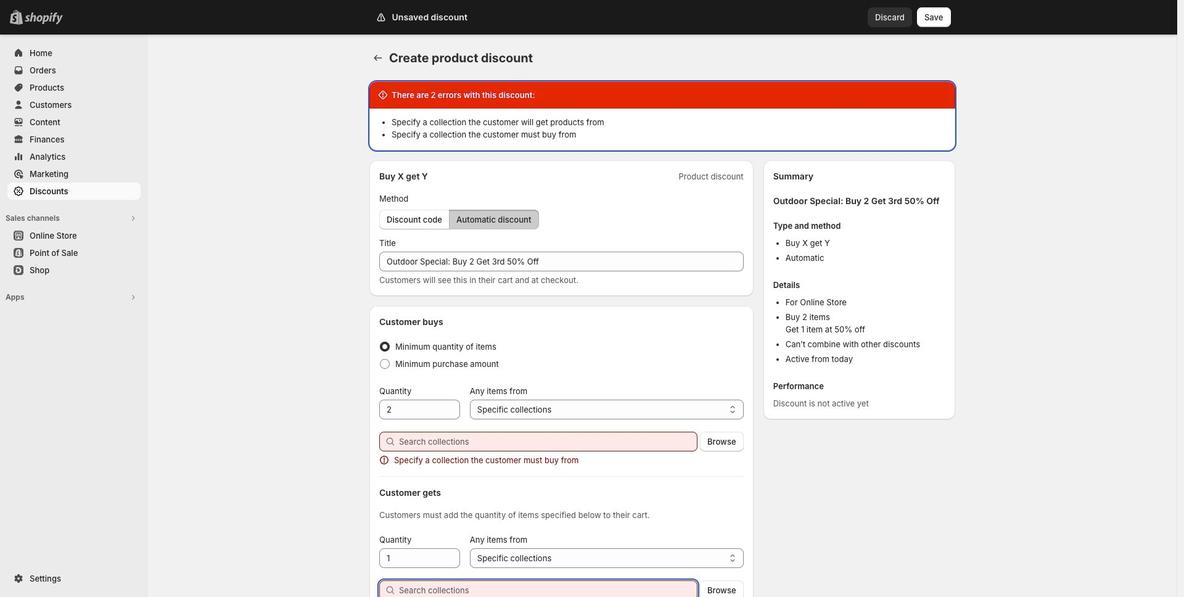 Task type: vqa. For each thing, say whether or not it's contained in the screenshot.
the bottommost to
no



Task type: describe. For each thing, give the bounding box(es) containing it.
shopify image
[[25, 12, 63, 25]]



Task type: locate. For each thing, give the bounding box(es) containing it.
None text field
[[380, 252, 744, 272], [380, 400, 460, 420], [380, 549, 460, 568], [380, 252, 744, 272], [380, 400, 460, 420], [380, 549, 460, 568]]

Search collections text field
[[399, 432, 698, 452]]

Search collections text field
[[399, 581, 698, 597]]



